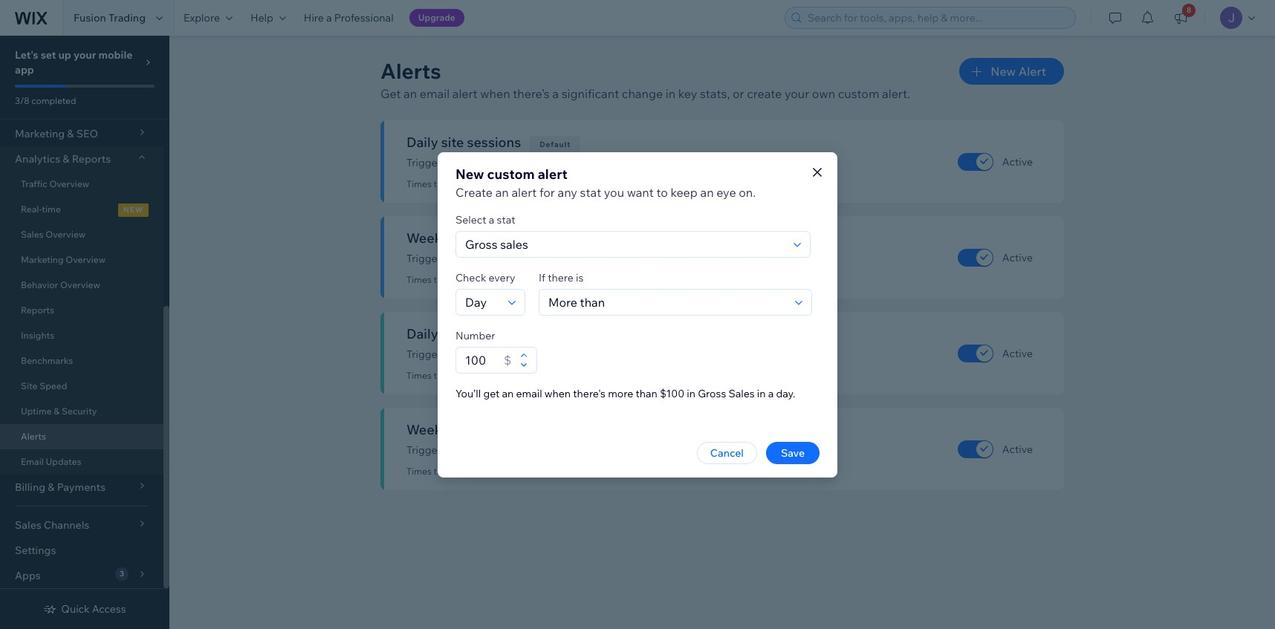Task type: vqa. For each thing, say whether or not it's contained in the screenshot.
the You'll get an email when there's more than $100 in Gross Sales in a day.
yes



Task type: locate. For each thing, give the bounding box(es) containing it.
create
[[456, 185, 493, 200]]

alert left for
[[512, 185, 537, 200]]

change down get
[[499, 444, 535, 457]]

trigger: for daily total sales
[[407, 348, 444, 361]]

sessions. for weekly site sessions
[[604, 252, 648, 265]]

hire a professional link
[[295, 0, 403, 36]]

1 vertical spatial &
[[54, 406, 60, 417]]

if
[[539, 271, 546, 284]]

0 vertical spatial when
[[480, 86, 510, 101]]

a
[[326, 11, 332, 25], [552, 86, 559, 101], [489, 213, 495, 226], [768, 387, 774, 400]]

sales for daily
[[473, 326, 505, 343]]

1 vertical spatial weekly
[[407, 421, 453, 439]]

weekly inside weekly total sales trigger: significant change in weekly total sales.
[[549, 444, 582, 457]]

1 active from the top
[[1003, 155, 1033, 168]]

2 triggered: from the top
[[434, 274, 475, 285]]

alerts up get
[[381, 58, 441, 84]]

0 horizontal spatial &
[[54, 406, 60, 417]]

triggered:
[[434, 178, 475, 190], [434, 274, 475, 285], [434, 370, 475, 381], [434, 466, 475, 477]]

1 vertical spatial daily
[[549, 348, 571, 361]]

0 horizontal spatial your
[[74, 48, 96, 62]]

trigger: for weekly site sessions
[[407, 252, 444, 265]]

1 vertical spatial sessions
[[482, 230, 536, 247]]

never up get
[[477, 370, 500, 381]]

3 triggered from the top
[[502, 370, 542, 381]]

overview down marketing overview link
[[60, 279, 100, 291]]

alert up for
[[538, 165, 568, 182]]

& right uptime
[[54, 406, 60, 417]]

1 horizontal spatial stat
[[580, 185, 601, 200]]

in inside the alerts get an email alert when there's a significant change in key stats, or create your own custom alert.
[[666, 86, 676, 101]]

never up the select a stat
[[477, 178, 500, 190]]

times triggered: never triggered
[[407, 178, 542, 190], [407, 274, 542, 285], [407, 370, 542, 381], [407, 466, 542, 477]]

real-time
[[21, 204, 61, 215]]

sales.
[[598, 348, 625, 361], [609, 444, 636, 457]]

email inside the alerts get an email alert when there's a significant change in key stats, or create your own custom alert.
[[420, 86, 450, 101]]

in
[[666, 86, 676, 101], [537, 156, 546, 169], [537, 252, 546, 265], [537, 348, 546, 361], [687, 387, 696, 400], [757, 387, 766, 400], [537, 444, 546, 457]]

0 vertical spatial sales
[[21, 229, 44, 240]]

custom up create
[[487, 165, 535, 182]]

new for custom
[[456, 165, 484, 182]]

1 vertical spatial email
[[516, 387, 542, 400]]

&
[[63, 152, 70, 166], [54, 406, 60, 417]]

email updates
[[21, 456, 81, 468]]

triggered down trigger: significant change in weekly site sessions.
[[502, 274, 542, 285]]

1 vertical spatial when
[[545, 387, 571, 400]]

1 vertical spatial custom
[[487, 165, 535, 182]]

3 times triggered: never triggered from the top
[[407, 370, 542, 381]]

triggered down weekly total sales trigger: significant change in weekly total sales. at the bottom left of the page
[[502, 466, 542, 477]]

triggered for daily total sales
[[502, 370, 542, 381]]

triggered for daily site sessions
[[502, 178, 542, 190]]

3 triggered: from the top
[[434, 370, 475, 381]]

times triggered: never triggered up select
[[407, 178, 542, 190]]

4 times triggered: never triggered from the top
[[407, 466, 542, 477]]

0 horizontal spatial when
[[480, 86, 510, 101]]

insights link
[[0, 323, 164, 349]]

1 daily from the top
[[407, 134, 438, 151]]

sessions up trigger: significant change in weekly site sessions.
[[482, 230, 536, 247]]

triggered: up select
[[434, 178, 475, 190]]

you'll get an email when there's more than $100 in gross sales in a day.
[[456, 387, 796, 400]]

1 vertical spatial your
[[785, 86, 810, 101]]

1 vertical spatial alerts
[[21, 431, 46, 442]]

0 vertical spatial alerts
[[381, 58, 441, 84]]

change left key
[[622, 86, 663, 101]]

sales inside weekly total sales trigger: significant change in weekly total sales.
[[488, 421, 520, 439]]

alerts for alerts
[[21, 431, 46, 442]]

2 times from the top
[[407, 274, 432, 285]]

change inside the alerts get an email alert when there's a significant change in key stats, or create your own custom alert.
[[622, 86, 663, 101]]

new left the alert
[[991, 64, 1016, 79]]

upgrade
[[418, 12, 456, 23]]

1 horizontal spatial email
[[516, 387, 542, 400]]

keep
[[671, 185, 698, 200]]

mobile
[[98, 48, 133, 62]]

new alert
[[991, 64, 1047, 79]]

triggered: down weekly total sales trigger: significant change in weekly total sales. at the bottom left of the page
[[434, 466, 475, 477]]

significant down the you'll
[[446, 444, 497, 457]]

in inside weekly total sales trigger: significant change in weekly total sales.
[[537, 444, 546, 457]]

1 times from the top
[[407, 178, 432, 190]]

1 times triggered: never triggered from the top
[[407, 178, 542, 190]]

triggered: up the you'll
[[434, 370, 475, 381]]

2 trigger: from the top
[[407, 252, 444, 265]]

sessions
[[467, 134, 521, 151], [482, 230, 536, 247]]

new custom alert create an alert for any stat you want to keep an eye on.
[[456, 165, 756, 200]]

your left own
[[785, 86, 810, 101]]

1 daily from the top
[[549, 156, 571, 169]]

overview up the "marketing overview"
[[46, 229, 86, 240]]

& inside dropdown button
[[63, 152, 70, 166]]

weekly inside weekly total sales trigger: significant change in weekly total sales.
[[407, 421, 453, 439]]

overview for sales overview
[[46, 229, 86, 240]]

save
[[781, 446, 805, 460]]

set
[[41, 48, 56, 62]]

2 triggered from the top
[[502, 274, 542, 285]]

2 daily from the top
[[407, 326, 438, 343]]

0 vertical spatial daily
[[549, 156, 571, 169]]

0 vertical spatial sessions
[[467, 134, 521, 151]]

1 vertical spatial sales
[[729, 387, 755, 400]]

never down weekly total sales trigger: significant change in weekly total sales. at the bottom left of the page
[[477, 466, 500, 477]]

times triggered: never triggered for daily site sessions
[[407, 178, 542, 190]]

significant inside the alerts get an email alert when there's a significant change in key stats, or create your own custom alert.
[[562, 86, 619, 101]]

stat right select
[[497, 213, 516, 226]]

alert up daily site sessions at the left top of page
[[452, 86, 478, 101]]

times triggered: never triggered down weekly total sales trigger: significant change in weekly total sales. at the bottom left of the page
[[407, 466, 542, 477]]

alerts for alerts get an email alert when there's a significant change in key stats, or create your own custom alert.
[[381, 58, 441, 84]]

0 vertical spatial sessions.
[[594, 156, 638, 169]]

change down daily site sessions at the left top of page
[[499, 156, 535, 169]]

2 times triggered: never triggered from the top
[[407, 274, 542, 285]]

a left day.
[[768, 387, 774, 400]]

sessions up trigger: significant change in daily site sessions.
[[467, 134, 521, 151]]

0 vertical spatial sales.
[[598, 348, 625, 361]]

analytics & reports
[[15, 152, 111, 166]]

4 never from the top
[[477, 466, 500, 477]]

daily right $
[[549, 348, 571, 361]]

& up traffic overview
[[63, 152, 70, 166]]

sales. down more
[[609, 444, 636, 457]]

when left the there's
[[545, 387, 571, 400]]

Select a stat field
[[461, 232, 789, 257]]

0 vertical spatial stat
[[580, 185, 601, 200]]

sessions for weekly site sessions
[[482, 230, 536, 247]]

traffic overview
[[21, 178, 89, 190]]

0 vertical spatial alert
[[452, 86, 478, 101]]

active
[[1003, 155, 1033, 168], [1003, 251, 1033, 264], [1003, 347, 1033, 360], [1003, 443, 1033, 456]]

professional
[[334, 11, 394, 25]]

sidebar element
[[0, 0, 169, 630]]

times triggered: never triggered up check every field
[[407, 274, 542, 285]]

site
[[441, 134, 464, 151], [574, 156, 591, 169], [456, 230, 479, 247], [585, 252, 602, 265]]

triggered: for daily site sessions
[[434, 178, 475, 190]]

sales. up more
[[598, 348, 625, 361]]

alerts up email
[[21, 431, 46, 442]]

sales down get
[[488, 421, 520, 439]]

times triggered: never triggered up the you'll
[[407, 370, 542, 381]]

trigger: significant change in daily total sales.
[[407, 348, 625, 361]]

0 vertical spatial email
[[420, 86, 450, 101]]

2 active from the top
[[1003, 251, 1033, 264]]

0 horizontal spatial sales
[[21, 229, 44, 240]]

sales up number text box
[[473, 326, 505, 343]]

daily
[[549, 156, 571, 169], [549, 348, 571, 361]]

settings
[[15, 544, 56, 557]]

daily for sessions
[[549, 156, 571, 169]]

1 horizontal spatial &
[[63, 152, 70, 166]]

alert
[[452, 86, 478, 101], [538, 165, 568, 182], [512, 185, 537, 200]]

1 weekly from the top
[[407, 230, 453, 247]]

overview down analytics & reports
[[49, 178, 89, 190]]

when
[[480, 86, 510, 101], [545, 387, 571, 400]]

help
[[250, 11, 273, 25]]

1 vertical spatial weekly
[[549, 444, 582, 457]]

times for weekly site sessions
[[407, 274, 432, 285]]

reports up insights
[[21, 305, 54, 316]]

$
[[504, 353, 511, 368]]

weekly down the there's
[[549, 444, 582, 457]]

1 vertical spatial new
[[456, 165, 484, 182]]

significant right there's
[[562, 86, 619, 101]]

overview for traffic overview
[[49, 178, 89, 190]]

1 vertical spatial reports
[[21, 305, 54, 316]]

2 vertical spatial alert
[[512, 185, 537, 200]]

0 vertical spatial weekly
[[407, 230, 453, 247]]

sessions. up the you
[[594, 156, 638, 169]]

1 vertical spatial sales.
[[609, 444, 636, 457]]

triggered down $
[[502, 370, 542, 381]]

change up get
[[499, 348, 535, 361]]

want
[[627, 185, 654, 200]]

weekly up if there is
[[549, 252, 582, 265]]

default up trigger: significant change in daily site sessions.
[[540, 140, 571, 149]]

1 horizontal spatial your
[[785, 86, 810, 101]]

alerts inside the alerts get an email alert when there's a significant change in key stats, or create your own custom alert.
[[381, 58, 441, 84]]

stat right any on the left top of the page
[[580, 185, 601, 200]]

access
[[92, 603, 126, 616]]

behavior overview link
[[0, 273, 164, 298]]

default up if there is
[[554, 236, 586, 245]]

0 horizontal spatial custom
[[487, 165, 535, 182]]

0 horizontal spatial reports
[[21, 305, 54, 316]]

0 vertical spatial custom
[[838, 86, 880, 101]]

1 horizontal spatial when
[[545, 387, 571, 400]]

sales right gross
[[729, 387, 755, 400]]

1 triggered from the top
[[502, 178, 542, 190]]

stat inside new custom alert create an alert for any stat you want to keep an eye on.
[[580, 185, 601, 200]]

upgrade button
[[409, 9, 464, 27]]

stat
[[580, 185, 601, 200], [497, 213, 516, 226]]

every
[[489, 271, 515, 284]]

0 horizontal spatial alert
[[452, 86, 478, 101]]

1 triggered: from the top
[[434, 178, 475, 190]]

behavior overview
[[21, 279, 100, 291]]

a right hire
[[326, 11, 332, 25]]

sales for weekly
[[488, 421, 520, 439]]

3 active from the top
[[1003, 347, 1033, 360]]

sessions. for daily site sessions
[[594, 156, 638, 169]]

2 never from the top
[[477, 274, 500, 285]]

3 trigger: from the top
[[407, 348, 444, 361]]

overview down sales overview link
[[66, 254, 106, 265]]

& for analytics
[[63, 152, 70, 166]]

weekly
[[407, 230, 453, 247], [407, 421, 453, 439]]

marketing overview link
[[0, 248, 164, 273]]

daily for daily total sales
[[407, 326, 438, 343]]

alert
[[1019, 64, 1047, 79]]

never
[[477, 178, 500, 190], [477, 274, 500, 285], [477, 370, 500, 381], [477, 466, 500, 477]]

4 trigger: from the top
[[407, 444, 444, 457]]

sales overview link
[[0, 222, 164, 248]]

0 horizontal spatial alerts
[[21, 431, 46, 442]]

you
[[604, 185, 624, 200]]

custom
[[838, 86, 880, 101], [487, 165, 535, 182]]

your right up
[[74, 48, 96, 62]]

0 horizontal spatial new
[[456, 165, 484, 182]]

an
[[404, 86, 417, 101], [496, 185, 509, 200], [701, 185, 714, 200], [502, 387, 514, 400]]

1 never from the top
[[477, 178, 500, 190]]

0 horizontal spatial email
[[420, 86, 450, 101]]

total down the you'll
[[456, 421, 485, 439]]

weekly for weekly total sales trigger: significant change in weekly total sales.
[[407, 421, 453, 439]]

4 times from the top
[[407, 466, 432, 477]]

explore
[[184, 11, 220, 25]]

0 vertical spatial sales
[[473, 326, 505, 343]]

own
[[812, 86, 836, 101]]

updates
[[46, 456, 81, 468]]

times for daily site sessions
[[407, 178, 432, 190]]

4 triggered from the top
[[502, 466, 542, 477]]

times triggered: never triggered for daily total sales
[[407, 370, 542, 381]]

1 vertical spatial sales
[[488, 421, 520, 439]]

change up every
[[499, 252, 535, 265]]

1 horizontal spatial alert
[[512, 185, 537, 200]]

1 vertical spatial sessions.
[[604, 252, 648, 265]]

weekly
[[549, 252, 582, 265], [549, 444, 582, 457]]

2 daily from the top
[[549, 348, 571, 361]]

reports
[[72, 152, 111, 166], [21, 305, 54, 316]]

fusion
[[74, 11, 106, 25]]

1 horizontal spatial reports
[[72, 152, 111, 166]]

new
[[991, 64, 1016, 79], [456, 165, 484, 182]]

new inside new custom alert create an alert for any stat you want to keep an eye on.
[[456, 165, 484, 182]]

1 horizontal spatial alerts
[[381, 58, 441, 84]]

0 vertical spatial &
[[63, 152, 70, 166]]

2 horizontal spatial alert
[[538, 165, 568, 182]]

alerts get an email alert when there's a significant change in key stats, or create your own custom alert.
[[381, 58, 910, 101]]

change inside weekly total sales trigger: significant change in weekly total sales.
[[499, 444, 535, 457]]

reports up traffic overview link
[[72, 152, 111, 166]]

0 vertical spatial weekly
[[549, 252, 582, 265]]

custom right own
[[838, 86, 880, 101]]

0 vertical spatial your
[[74, 48, 96, 62]]

significant for daily site sessions
[[446, 156, 497, 169]]

0 horizontal spatial stat
[[497, 213, 516, 226]]

daily up any on the left top of the page
[[549, 156, 571, 169]]

1 horizontal spatial custom
[[838, 86, 880, 101]]

completed
[[31, 95, 76, 106]]

0 vertical spatial new
[[991, 64, 1016, 79]]

0 vertical spatial daily
[[407, 134, 438, 151]]

significant down daily site sessions at the left top of page
[[446, 156, 497, 169]]

email updates link
[[0, 450, 164, 475]]

a right there's
[[552, 86, 559, 101]]

behavior
[[21, 279, 58, 291]]

0 vertical spatial default
[[540, 140, 571, 149]]

when left there's
[[480, 86, 510, 101]]

significant up check
[[446, 252, 497, 265]]

email for alerts
[[420, 86, 450, 101]]

never up check every field
[[477, 274, 500, 285]]

4 active from the top
[[1003, 443, 1033, 456]]

2 weekly from the top
[[549, 444, 582, 457]]

never for daily site sessions
[[477, 178, 500, 190]]

trigger:
[[407, 156, 444, 169], [407, 252, 444, 265], [407, 348, 444, 361], [407, 444, 444, 457]]

speed
[[40, 381, 67, 392]]

times
[[407, 178, 432, 190], [407, 274, 432, 285], [407, 370, 432, 381], [407, 466, 432, 477]]

triggered: up check every field
[[434, 274, 475, 285]]

change for daily site sessions
[[499, 156, 535, 169]]

active for daily total sales
[[1003, 347, 1033, 360]]

alerts inside alerts link
[[21, 431, 46, 442]]

change for daily total sales
[[499, 348, 535, 361]]

more
[[608, 387, 633, 400]]

1 vertical spatial daily
[[407, 326, 438, 343]]

sessions. up if there is field
[[604, 252, 648, 265]]

total
[[441, 326, 470, 343], [574, 348, 596, 361], [456, 421, 485, 439], [585, 444, 607, 457]]

1 vertical spatial default
[[554, 236, 586, 245]]

gross
[[698, 387, 726, 400]]

0 vertical spatial reports
[[72, 152, 111, 166]]

email
[[420, 86, 450, 101], [516, 387, 542, 400]]

sales down real-
[[21, 229, 44, 240]]

new inside button
[[991, 64, 1016, 79]]

new up create
[[456, 165, 484, 182]]

3 never from the top
[[477, 370, 500, 381]]

triggered down trigger: significant change in daily site sessions.
[[502, 178, 542, 190]]

2 weekly from the top
[[407, 421, 453, 439]]

significant down the number
[[446, 348, 497, 361]]

you'll
[[456, 387, 481, 400]]

quick access
[[61, 603, 126, 616]]

3 times from the top
[[407, 370, 432, 381]]

1 horizontal spatial new
[[991, 64, 1016, 79]]

sales
[[473, 326, 505, 343], [488, 421, 520, 439]]

1 trigger: from the top
[[407, 156, 444, 169]]



Task type: describe. For each thing, give the bounding box(es) containing it.
1 weekly from the top
[[549, 252, 582, 265]]

trading
[[108, 11, 146, 25]]

an inside the alerts get an email alert when there's a significant change in key stats, or create your own custom alert.
[[404, 86, 417, 101]]

1 horizontal spatial sales
[[729, 387, 755, 400]]

select a stat
[[456, 213, 516, 226]]

settings link
[[0, 538, 164, 563]]

if there is
[[539, 271, 584, 284]]

to
[[657, 185, 668, 200]]

day.
[[776, 387, 796, 400]]

app
[[15, 63, 34, 77]]

benchmarks link
[[0, 349, 164, 374]]

sales inside sidebar 'element'
[[21, 229, 44, 240]]

fusion trading
[[74, 11, 146, 25]]

hire a professional
[[304, 11, 394, 25]]

real-
[[21, 204, 42, 215]]

when inside the alerts get an email alert when there's a significant change in key stats, or create your own custom alert.
[[480, 86, 510, 101]]

there's
[[573, 387, 606, 400]]

get
[[381, 86, 401, 101]]

get
[[483, 387, 500, 400]]

help button
[[242, 0, 295, 36]]

total down the there's
[[585, 444, 607, 457]]

your inside let's set up your mobile app
[[74, 48, 96, 62]]

triggered: for daily total sales
[[434, 370, 475, 381]]

security
[[62, 406, 97, 417]]

If there is field
[[544, 290, 791, 315]]

there's
[[513, 86, 550, 101]]

3/8
[[15, 95, 29, 106]]

time
[[42, 204, 61, 215]]

active for daily site sessions
[[1003, 155, 1033, 168]]

eye
[[717, 185, 736, 200]]

weekly total sales trigger: significant change in weekly total sales.
[[407, 421, 636, 457]]

traffic
[[21, 178, 47, 190]]

email
[[21, 456, 44, 468]]

up
[[58, 48, 71, 62]]

& for uptime
[[54, 406, 60, 417]]

create
[[747, 86, 782, 101]]

default for weekly site sessions
[[554, 236, 586, 245]]

analytics
[[15, 152, 60, 166]]

a right select
[[489, 213, 495, 226]]

uptime & security link
[[0, 399, 164, 424]]

overview for marketing overview
[[66, 254, 106, 265]]

significant inside weekly total sales trigger: significant change in weekly total sales.
[[446, 444, 497, 457]]

benchmarks
[[21, 355, 73, 366]]

site speed
[[21, 381, 67, 392]]

marketing
[[21, 254, 64, 265]]

daily for sales
[[549, 348, 571, 361]]

let's
[[15, 48, 38, 62]]

total up number text box
[[441, 326, 470, 343]]

overview for behavior overview
[[60, 279, 100, 291]]

uptime
[[21, 406, 52, 417]]

number
[[456, 329, 495, 342]]

never for weekly site sessions
[[477, 274, 500, 285]]

triggered for weekly site sessions
[[502, 274, 542, 285]]

site speed link
[[0, 374, 164, 399]]

new for alert
[[991, 64, 1016, 79]]

custom inside the alerts get an email alert when there's a significant change in key stats, or create your own custom alert.
[[838, 86, 880, 101]]

trigger: significant change in daily site sessions.
[[407, 156, 638, 169]]

sales overview
[[21, 229, 86, 240]]

8
[[1187, 5, 1192, 15]]

key
[[678, 86, 697, 101]]

a inside the alerts get an email alert when there's a significant change in key stats, or create your own custom alert.
[[552, 86, 559, 101]]

times triggered: never triggered for weekly site sessions
[[407, 274, 542, 285]]

or
[[733, 86, 744, 101]]

default for daily site sessions
[[540, 140, 571, 149]]

trigger: for daily site sessions
[[407, 156, 444, 169]]

alert.
[[882, 86, 910, 101]]

1 vertical spatial stat
[[497, 213, 516, 226]]

check
[[456, 271, 486, 284]]

reports inside dropdown button
[[72, 152, 111, 166]]

active for weekly site sessions
[[1003, 251, 1033, 264]]

uptime & security
[[21, 406, 97, 417]]

Search for tools, apps, help & more... field
[[803, 7, 1071, 28]]

significant for daily total sales
[[446, 348, 497, 361]]

analytics & reports button
[[0, 146, 164, 172]]

new alert button
[[960, 58, 1064, 85]]

3/8 completed
[[15, 95, 76, 106]]

select
[[456, 213, 487, 226]]

insights
[[21, 330, 54, 341]]

daily site sessions
[[407, 134, 521, 151]]

reports link
[[0, 298, 164, 323]]

$100
[[660, 387, 685, 400]]

save button
[[766, 442, 820, 464]]

than
[[636, 387, 658, 400]]

times for daily total sales
[[407, 370, 432, 381]]

email for you'll
[[516, 387, 542, 400]]

new
[[123, 205, 143, 215]]

stats,
[[700, 86, 730, 101]]

sales. inside weekly total sales trigger: significant change in weekly total sales.
[[609, 444, 636, 457]]

triggered: for weekly site sessions
[[434, 274, 475, 285]]

for
[[540, 185, 555, 200]]

your inside the alerts get an email alert when there's a significant change in key stats, or create your own custom alert.
[[785, 86, 810, 101]]

significant for weekly site sessions
[[446, 252, 497, 265]]

trigger: inside weekly total sales trigger: significant change in weekly total sales.
[[407, 444, 444, 457]]

alerts link
[[0, 424, 164, 450]]

trigger: significant change in weekly site sessions.
[[407, 252, 648, 265]]

Number text field
[[461, 347, 499, 373]]

quick
[[61, 603, 90, 616]]

Check every field
[[461, 290, 504, 315]]

weekly site sessions
[[407, 230, 536, 247]]

sessions for daily site sessions
[[467, 134, 521, 151]]

daily for daily site sessions
[[407, 134, 438, 151]]

hire
[[304, 11, 324, 25]]

change for weekly site sessions
[[499, 252, 535, 265]]

total up the there's
[[574, 348, 596, 361]]

is
[[576, 271, 584, 284]]

custom inside new custom alert create an alert for any stat you want to keep an eye on.
[[487, 165, 535, 182]]

marketing overview
[[21, 254, 106, 265]]

alert inside the alerts get an email alert when there's a significant change in key stats, or create your own custom alert.
[[452, 86, 478, 101]]

let's set up your mobile app
[[15, 48, 133, 77]]

4 triggered: from the top
[[434, 466, 475, 477]]

there
[[548, 271, 574, 284]]

never for daily total sales
[[477, 370, 500, 381]]

any
[[558, 185, 577, 200]]

cancel button
[[697, 442, 757, 464]]

traffic overview link
[[0, 172, 164, 197]]

1 vertical spatial alert
[[538, 165, 568, 182]]

check every
[[456, 271, 515, 284]]

weekly for weekly site sessions
[[407, 230, 453, 247]]



